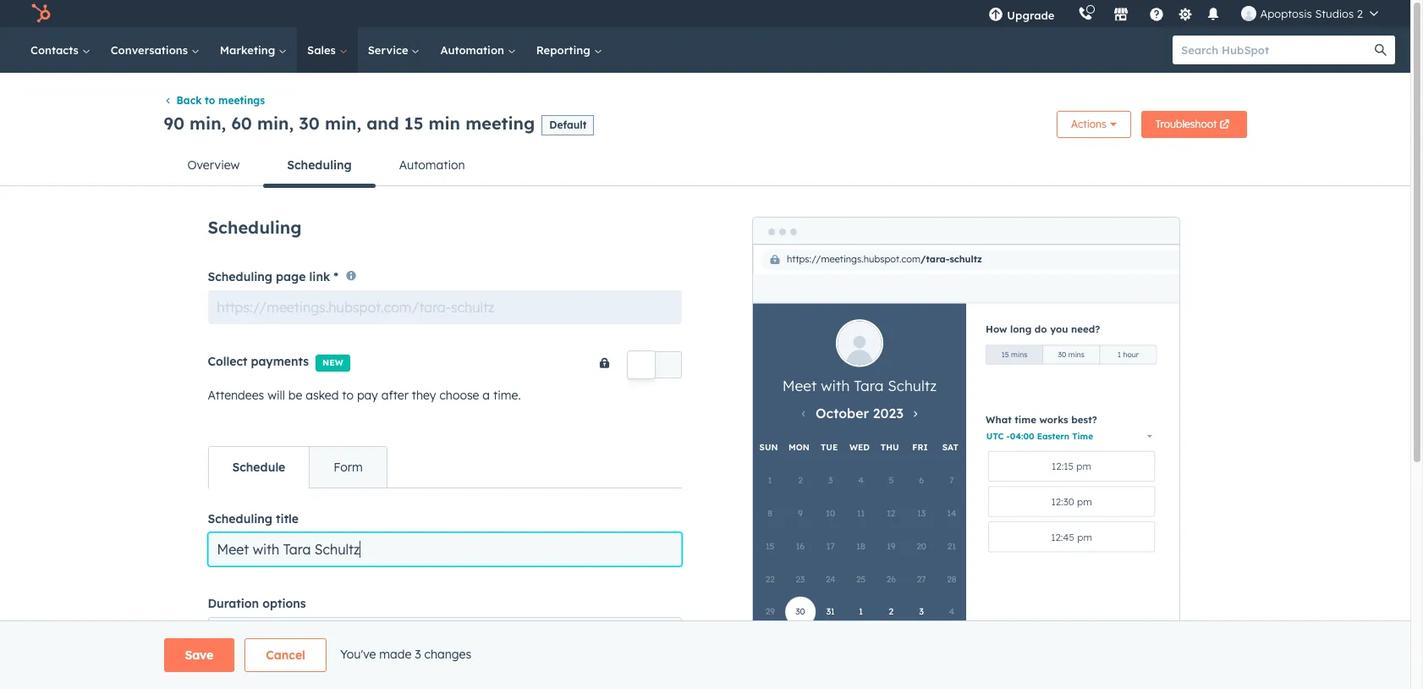 Task type: vqa. For each thing, say whether or not it's contained in the screenshot.
Contacts
yes



Task type: describe. For each thing, give the bounding box(es) containing it.
changes
[[425, 646, 472, 662]]

0 vertical spatial automation
[[441, 43, 508, 57]]

min for 30 min
[[310, 626, 329, 639]]

and
[[367, 113, 399, 134]]

help button
[[1143, 0, 1172, 27]]

90 min, 60 min, 30 min, and 15 min meeting
[[164, 113, 535, 134]]

navigation containing overview
[[164, 145, 1247, 188]]

overview button
[[164, 145, 264, 186]]

choose
[[440, 387, 480, 403]]

search button
[[1367, 36, 1396, 64]]

marketing
[[220, 43, 279, 57]]

search image
[[1376, 44, 1387, 56]]

back to meetings button
[[164, 94, 265, 107]]

link
[[309, 269, 330, 284]]

zone
[[268, 670, 295, 685]]

conversations
[[111, 43, 191, 57]]

automation button
[[376, 145, 489, 186]]

contacts link
[[20, 27, 100, 73]]

studios
[[1316, 7, 1355, 20]]

default
[[550, 118, 587, 131]]

cancel
[[266, 648, 306, 663]]

service link
[[358, 27, 430, 73]]

help image
[[1150, 8, 1165, 23]]

will
[[268, 387, 285, 403]]

pay
[[357, 387, 378, 403]]

meeting
[[466, 113, 535, 134]]

overview
[[188, 158, 240, 173]]

a
[[483, 387, 490, 403]]

actions
[[1072, 118, 1107, 131]]

2
[[1358, 7, 1364, 20]]

back
[[177, 94, 202, 107]]

schedule link
[[209, 447, 309, 487]]

30 min
[[295, 626, 329, 639]]

15 inside tab panel
[[225, 626, 236, 639]]

after
[[382, 387, 409, 403]]

time.
[[494, 387, 521, 403]]

sales link
[[297, 27, 358, 73]]

calling icon image
[[1079, 7, 1094, 22]]

duration options
[[208, 596, 306, 611]]

automation inside button
[[399, 158, 465, 173]]

contacts
[[30, 43, 82, 57]]

attendees
[[208, 387, 264, 403]]

troubleshoot link
[[1142, 111, 1247, 138]]

menu containing apoptosis studios 2
[[977, 0, 1391, 27]]

min inside banner
[[429, 113, 461, 134]]

notifications button
[[1200, 0, 1229, 27]]

marketing link
[[210, 27, 297, 73]]

1 vertical spatial to
[[342, 387, 354, 403]]

scheduling inside tab panel
[[208, 511, 273, 526]]

sales
[[307, 43, 339, 57]]

be
[[288, 387, 303, 403]]

apoptosis studios 2
[[1261, 7, 1364, 20]]

you've made 3 changes
[[340, 646, 472, 662]]

3
[[415, 646, 421, 662]]

save
[[185, 648, 214, 663]]

min for 15 min
[[239, 626, 258, 639]]

tab list containing schedule
[[208, 446, 388, 488]]

back to meetings
[[177, 94, 265, 107]]

time
[[238, 670, 264, 685]]

page
[[276, 269, 306, 284]]

you've
[[340, 646, 376, 662]]



Task type: locate. For each thing, give the bounding box(es) containing it.
automation link
[[430, 27, 526, 73]]

duration
[[208, 596, 259, 611]]

new
[[323, 357, 343, 368]]

scheduling page link
[[208, 269, 330, 284]]

navigation
[[164, 145, 1247, 188]]

min, right 60
[[257, 113, 294, 134]]

settings link
[[1175, 5, 1197, 22]]

3 min, from the left
[[325, 113, 362, 134]]

1 horizontal spatial min,
[[257, 113, 294, 134]]

30 up cancel
[[295, 626, 307, 639]]

0 horizontal spatial to
[[205, 94, 215, 107]]

1 min, from the left
[[190, 113, 226, 134]]

30
[[299, 113, 320, 134], [295, 626, 307, 639]]

2 horizontal spatial min
[[429, 113, 461, 134]]

60
[[231, 113, 252, 134]]

1 horizontal spatial min
[[310, 626, 329, 639]]

scheduling down 90 min, 60 min, 30 min, and 15 min meeting
[[287, 158, 352, 173]]

tara schultz image
[[1242, 6, 1257, 21]]

made
[[380, 646, 412, 662]]

actions button
[[1057, 111, 1132, 138]]

attendees will be asked to pay after they choose a time.
[[208, 387, 521, 403]]

collect
[[208, 354, 248, 369]]

notifications image
[[1207, 8, 1222, 23]]

form
[[334, 459, 363, 475]]

30 inside banner
[[299, 113, 320, 134]]

your time zone
[[208, 670, 295, 685]]

15 min
[[225, 626, 258, 639]]

None text field
[[208, 290, 682, 324]]

apoptosis
[[1261, 7, 1313, 20]]

title
[[276, 511, 299, 526]]

reporting
[[537, 43, 594, 57]]

scheduling left title
[[208, 511, 273, 526]]

options
[[263, 596, 306, 611]]

marketplaces image
[[1114, 8, 1130, 23]]

tab panel containing scheduling title
[[208, 487, 682, 689]]

scheduling button
[[264, 145, 376, 188]]

reporting link
[[526, 27, 612, 73]]

Search HubSpot search field
[[1173, 36, 1381, 64]]

troubleshoot
[[1156, 118, 1218, 131]]

they
[[412, 387, 436, 403]]

0 horizontal spatial 15
[[225, 626, 236, 639]]

upgrade image
[[989, 8, 1004, 23]]

90 min, 60 min, 30 min, and 15 min meeting banner
[[164, 106, 1247, 145]]

Scheduling title text field
[[208, 532, 682, 566]]

apoptosis studios 2 button
[[1232, 0, 1389, 27]]

tab panel
[[208, 487, 682, 689]]

your
[[208, 670, 235, 685]]

scheduling left page
[[208, 269, 273, 284]]

to right back
[[205, 94, 215, 107]]

15 inside banner
[[404, 113, 424, 134]]

calling icon button
[[1072, 3, 1101, 25]]

0 vertical spatial 30
[[299, 113, 320, 134]]

15 down "duration"
[[225, 626, 236, 639]]

automation
[[441, 43, 508, 57], [399, 158, 465, 173]]

service
[[368, 43, 412, 57]]

15
[[404, 113, 424, 134], [225, 626, 236, 639]]

form link
[[309, 447, 387, 487]]

1 vertical spatial 15
[[225, 626, 236, 639]]

to
[[205, 94, 215, 107], [342, 387, 354, 403]]

0 horizontal spatial min,
[[190, 113, 226, 134]]

menu
[[977, 0, 1391, 27]]

2 min, from the left
[[257, 113, 294, 134]]

scheduling up scheduling page link
[[208, 217, 302, 238]]

scheduling inside button
[[287, 158, 352, 173]]

payments
[[251, 354, 309, 369]]

90
[[164, 113, 185, 134]]

min
[[429, 113, 461, 134], [239, 626, 258, 639], [310, 626, 329, 639]]

asked
[[306, 387, 339, 403]]

0 vertical spatial to
[[205, 94, 215, 107]]

save button
[[164, 638, 235, 672]]

menu item
[[1067, 0, 1070, 27]]

page section element
[[123, 638, 1288, 672]]

upgrade
[[1008, 8, 1055, 22]]

15 right and
[[404, 113, 424, 134]]

settings image
[[1178, 7, 1194, 22]]

2 horizontal spatial min,
[[325, 113, 362, 134]]

collect payments
[[208, 354, 309, 369]]

min, down back to meetings button
[[190, 113, 226, 134]]

1 vertical spatial automation
[[399, 158, 465, 173]]

1 vertical spatial 30
[[295, 626, 307, 639]]

tab list
[[208, 446, 388, 488]]

30 up scheduling button
[[299, 113, 320, 134]]

conversations link
[[100, 27, 210, 73]]

cancel button
[[245, 638, 327, 672]]

min, left and
[[325, 113, 362, 134]]

0 vertical spatial 15
[[404, 113, 424, 134]]

1 horizontal spatial to
[[342, 387, 354, 403]]

to left pay at the bottom left of page
[[342, 387, 354, 403]]

1 horizontal spatial 15
[[404, 113, 424, 134]]

schedule
[[232, 459, 285, 475]]

meetings
[[218, 94, 265, 107]]

hubspot link
[[20, 3, 63, 24]]

scheduling
[[287, 158, 352, 173], [208, 217, 302, 238], [208, 269, 273, 284], [208, 511, 273, 526]]

marketplaces button
[[1104, 0, 1140, 27]]

30 inside tab panel
[[295, 626, 307, 639]]

hubspot image
[[30, 3, 51, 24]]

scheduling title
[[208, 511, 299, 526]]

min,
[[190, 113, 226, 134], [257, 113, 294, 134], [325, 113, 362, 134]]

0 horizontal spatial min
[[239, 626, 258, 639]]



